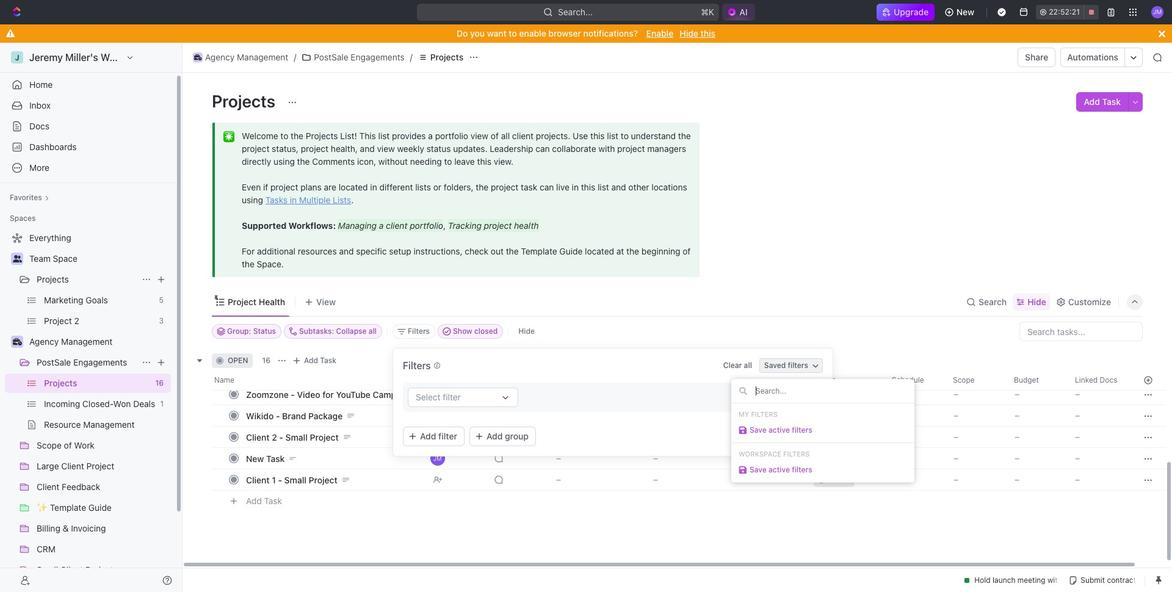Task type: describe. For each thing, give the bounding box(es) containing it.
2 horizontal spatial add task
[[1084, 96, 1121, 107]]

project health
[[228, 296, 285, 307]]

project health link
[[225, 293, 285, 310]]

new for new task
[[246, 453, 264, 464]]

saved filters button
[[759, 358, 823, 373]]

brand for wikido
[[282, 411, 306, 421]]

favorites
[[10, 193, 42, 202]]

add down automations button
[[1084, 96, 1100, 107]]

hide button
[[514, 324, 540, 339]]

video
[[297, 389, 320, 400]]

yodoo
[[246, 368, 271, 378]]

my
[[739, 410, 749, 418]]

feedfire - advertising assets
[[246, 346, 363, 357]]

project for client 1 - small project
[[309, 475, 337, 485]]

select filter button
[[408, 388, 519, 407]]

zoomzone - video for youtube campaign link
[[243, 386, 423, 403]]

zoomzone - video for youtube campaign
[[246, 389, 414, 400]]

feedfire
[[246, 346, 279, 357]]

– for new task
[[653, 453, 658, 463]]

0 vertical spatial agency management link
[[190, 50, 291, 65]]

wikido
[[246, 411, 274, 421]]

filter for select filter
[[443, 392, 461, 402]]

new for new
[[957, 7, 975, 17]]

team
[[29, 253, 51, 264]]

filters button
[[393, 324, 435, 339]]

– button for wikido - brand package
[[646, 405, 807, 427]]

agency inside sidebar navigation
[[29, 336, 59, 347]]

postsale inside tree
[[37, 357, 71, 368]]

1 save from the top
[[750, 426, 767, 435]]

share button
[[1018, 48, 1056, 67]]

Search tasks... text field
[[1020, 322, 1142, 341]]

for
[[323, 389, 334, 400]]

22:52:21
[[1049, 7, 1080, 16]]

add filter button
[[403, 427, 465, 446]]

client for client 2 - small project
[[246, 432, 270, 442]]

workspace filters
[[739, 450, 810, 458]]

small for 2
[[285, 432, 308, 442]]

favorites button
[[5, 190, 54, 205]]

– for client 1 - small project
[[653, 474, 658, 485]]

customize button
[[1053, 293, 1115, 310]]

inbox link
[[5, 96, 171, 115]]

wikido - brand package
[[246, 411, 343, 421]]

home link
[[5, 75, 171, 95]]

project inside project health link
[[228, 296, 257, 307]]

group
[[505, 431, 529, 441]]

assets
[[336, 346, 363, 357]]

2 / from the left
[[410, 52, 413, 62]]

add up yodoo - brand package
[[304, 356, 318, 365]]

- right 2 on the left of page
[[279, 432, 283, 442]]

filters inside filters dropdown button
[[408, 327, 430, 336]]

team space link
[[29, 249, 169, 269]]

add left the group
[[487, 431, 503, 441]]

1 horizontal spatial hide
[[680, 28, 698, 38]]

2 save active filters from the top
[[750, 465, 813, 474]]

automations button
[[1061, 48, 1125, 67]]

docs
[[29, 121, 49, 131]]

filters for workspace
[[783, 450, 810, 458]]

dashboards
[[29, 142, 77, 152]]

team space
[[29, 253, 77, 264]]

add group
[[487, 431, 529, 441]]

add down select
[[420, 431, 436, 441]]

docs link
[[5, 117, 171, 136]]

client 2 - small project
[[246, 432, 339, 442]]

customize
[[1068, 296, 1111, 307]]

search
[[979, 296, 1007, 307]]

space
[[53, 253, 77, 264]]

add filter
[[420, 431, 457, 441]]

0 horizontal spatial add task
[[246, 496, 282, 506]]

management inside tree
[[61, 336, 113, 347]]

- for yodoo
[[274, 368, 278, 378]]

dashboards link
[[5, 137, 171, 157]]

clear all button
[[719, 358, 757, 373]]

– button for new task
[[646, 448, 807, 470]]

0 vertical spatial add task button
[[1077, 92, 1128, 112]]

- for wikido
[[276, 411, 280, 421]]

filter for add filter
[[438, 431, 457, 441]]

client 2 - small project link
[[243, 428, 423, 446]]

client 1 - small project
[[246, 475, 337, 485]]

1 horizontal spatial postsale engagements link
[[299, 50, 408, 65]]

yodoo - brand package
[[246, 368, 340, 378]]

to
[[509, 28, 517, 38]]

client 1 - small project link
[[243, 471, 423, 489]]

2
[[272, 432, 277, 442]]

browser
[[549, 28, 581, 38]]

16
[[262, 356, 271, 365]]

home
[[29, 79, 53, 90]]

1 / from the left
[[294, 52, 296, 62]]

want
[[487, 28, 507, 38]]

sidebar navigation
[[0, 43, 183, 592]]

new button
[[940, 2, 982, 22]]

- right 1
[[278, 475, 282, 485]]

all
[[744, 361, 752, 370]]

Search... field
[[755, 386, 907, 396]]

saved filters
[[764, 361, 808, 370]]

add group button
[[470, 427, 536, 446]]

client for client 1 - small project
[[246, 475, 270, 485]]

this
[[701, 28, 716, 38]]

search button
[[963, 293, 1011, 310]]



Task type: locate. For each thing, give the bounding box(es) containing it.
0 horizontal spatial filters
[[408, 327, 430, 336]]

project
[[228, 296, 257, 307], [310, 432, 339, 442], [309, 475, 337, 485]]

0 vertical spatial save
[[750, 426, 767, 435]]

1 horizontal spatial new
[[957, 7, 975, 17]]

1 horizontal spatial filters
[[751, 410, 778, 418]]

package down the for
[[308, 411, 343, 421]]

/
[[294, 52, 296, 62], [410, 52, 413, 62]]

user group image
[[13, 255, 22, 263]]

0 vertical spatial management
[[237, 52, 288, 62]]

project down wikido - brand package "link"
[[310, 432, 339, 442]]

1 vertical spatial active
[[769, 465, 790, 474]]

2 vertical spatial hide
[[519, 327, 535, 336]]

1 horizontal spatial projects
[[212, 91, 279, 111]]

add task down automations button
[[1084, 96, 1121, 107]]

2 horizontal spatial filters
[[783, 450, 810, 458]]

1 horizontal spatial agency
[[205, 52, 235, 62]]

filters
[[408, 327, 430, 336], [751, 410, 778, 418], [783, 450, 810, 458]]

1 vertical spatial package
[[308, 411, 343, 421]]

projects link down do
[[415, 50, 467, 65]]

small down wikido - brand package
[[285, 432, 308, 442]]

health
[[259, 296, 285, 307]]

0 vertical spatial postsale
[[314, 52, 348, 62]]

filter down select filter
[[438, 431, 457, 441]]

0 vertical spatial postsale engagements
[[314, 52, 405, 62]]

active up workspace filters
[[769, 426, 790, 435]]

task inside new task link
[[266, 453, 285, 464]]

new inside button
[[957, 7, 975, 17]]

feedfire - advertising assets link
[[243, 343, 423, 361]]

1 vertical spatial client
[[246, 475, 270, 485]]

youtube
[[336, 389, 371, 400]]

small for 1
[[284, 475, 306, 485]]

engagements
[[351, 52, 405, 62], [73, 357, 127, 368]]

1 vertical spatial brand
[[282, 411, 306, 421]]

tree
[[5, 228, 171, 592]]

new up client 1 - small project
[[246, 453, 264, 464]]

1 vertical spatial add task button
[[289, 354, 341, 368]]

engagements inside tree
[[73, 357, 127, 368]]

yodoo - brand package link
[[243, 364, 423, 382]]

projects link
[[415, 50, 467, 65], [37, 270, 137, 289]]

project for client 2 - small project
[[310, 432, 339, 442]]

0 vertical spatial hide
[[680, 28, 698, 38]]

agency management right business time icon
[[205, 52, 288, 62]]

0 horizontal spatial /
[[294, 52, 296, 62]]

0 vertical spatial filters
[[408, 327, 430, 336]]

select
[[416, 392, 441, 402]]

0 vertical spatial new
[[957, 7, 975, 17]]

package inside "link"
[[308, 411, 343, 421]]

- right wikido
[[276, 411, 280, 421]]

1 horizontal spatial management
[[237, 52, 288, 62]]

- left 'video'
[[291, 389, 295, 400]]

– for wikido - brand package
[[653, 410, 658, 421]]

save active filters down workspace filters
[[750, 465, 813, 474]]

you
[[470, 28, 485, 38]]

0 vertical spatial agency
[[205, 52, 235, 62]]

0 horizontal spatial add task button
[[241, 494, 287, 509]]

2 vertical spatial add task button
[[241, 494, 287, 509]]

1 vertical spatial agency management link
[[29, 332, 169, 352]]

– button
[[646, 341, 807, 363], [646, 405, 807, 427], [646, 448, 807, 470], [646, 469, 807, 491]]

1 vertical spatial management
[[61, 336, 113, 347]]

1 vertical spatial agency management
[[29, 336, 113, 347]]

agency right business time icon
[[205, 52, 235, 62]]

add task button
[[1077, 92, 1128, 112], [289, 354, 341, 368], [241, 494, 287, 509]]

package up the for
[[306, 368, 340, 378]]

0 horizontal spatial agency management
[[29, 336, 113, 347]]

save active filters
[[750, 426, 813, 435], [750, 465, 813, 474]]

2 active from the top
[[769, 465, 790, 474]]

0 vertical spatial client
[[246, 432, 270, 442]]

0 vertical spatial agency management
[[205, 52, 288, 62]]

0 vertical spatial brand
[[280, 368, 304, 378]]

active
[[769, 426, 790, 435], [769, 465, 790, 474]]

2 horizontal spatial add task button
[[1077, 92, 1128, 112]]

new
[[957, 7, 975, 17], [246, 453, 264, 464]]

2 – from the top
[[653, 410, 658, 421]]

tree containing team space
[[5, 228, 171, 592]]

1 vertical spatial filters
[[751, 410, 778, 418]]

agency management right business time image
[[29, 336, 113, 347]]

active down workspace filters
[[769, 465, 790, 474]]

hide
[[680, 28, 698, 38], [1028, 296, 1046, 307], [519, 327, 535, 336]]

1 vertical spatial projects link
[[37, 270, 137, 289]]

filters for my
[[751, 410, 778, 418]]

2 vertical spatial filters
[[783, 450, 810, 458]]

1 horizontal spatial agency management
[[205, 52, 288, 62]]

agency management link inside sidebar navigation
[[29, 332, 169, 352]]

0 horizontal spatial projects link
[[37, 270, 137, 289]]

-
[[282, 346, 286, 357], [274, 368, 278, 378], [291, 389, 295, 400], [276, 411, 280, 421], [279, 432, 283, 442], [278, 475, 282, 485]]

1 horizontal spatial agency management link
[[190, 50, 291, 65]]

0 vertical spatial package
[[306, 368, 340, 378]]

small right 1
[[284, 475, 306, 485]]

campaign
[[373, 389, 414, 400]]

agency right business time image
[[29, 336, 59, 347]]

business time image
[[194, 54, 202, 60]]

postsale engagements inside tree
[[37, 357, 127, 368]]

1 horizontal spatial add task
[[304, 356, 336, 365]]

1 vertical spatial hide
[[1028, 296, 1046, 307]]

filters right saved
[[788, 361, 808, 370]]

1 vertical spatial save
[[750, 465, 767, 474]]

0 horizontal spatial postsale engagements
[[37, 357, 127, 368]]

my filters
[[739, 410, 778, 418]]

- right 'yodoo'
[[274, 368, 278, 378]]

projects inside tree
[[37, 274, 69, 285]]

1 vertical spatial small
[[284, 475, 306, 485]]

2 vertical spatial projects
[[37, 274, 69, 285]]

- for zoomzone
[[291, 389, 295, 400]]

0 horizontal spatial new
[[246, 453, 264, 464]]

filters up workspace filters
[[792, 426, 813, 435]]

brand inside "link"
[[282, 411, 306, 421]]

2 horizontal spatial hide
[[1028, 296, 1046, 307]]

client inside client 1 - small project link
[[246, 475, 270, 485]]

saved
[[764, 361, 786, 370]]

1 – button from the top
[[646, 341, 807, 363]]

share
[[1025, 52, 1049, 62]]

filters up select
[[403, 360, 433, 371]]

package for yodoo - brand package
[[306, 368, 340, 378]]

hide button
[[1013, 293, 1050, 310]]

2 client from the top
[[246, 475, 270, 485]]

enable
[[519, 28, 546, 38]]

2 – button from the top
[[646, 405, 807, 427]]

1 active from the top
[[769, 426, 790, 435]]

client left 1
[[246, 475, 270, 485]]

add task down 1
[[246, 496, 282, 506]]

2 horizontal spatial projects
[[430, 52, 463, 62]]

upgrade
[[894, 7, 929, 17]]

add task
[[1084, 96, 1121, 107], [304, 356, 336, 365], [246, 496, 282, 506]]

1 horizontal spatial add task button
[[289, 354, 341, 368]]

new right upgrade at the right top
[[957, 7, 975, 17]]

0 vertical spatial active
[[769, 426, 790, 435]]

notifications?
[[583, 28, 638, 38]]

1 save active filters from the top
[[750, 426, 813, 435]]

1 vertical spatial filter
[[438, 431, 457, 441]]

0 horizontal spatial engagements
[[73, 357, 127, 368]]

inbox
[[29, 100, 51, 111]]

select filter
[[416, 392, 461, 402]]

1 vertical spatial postsale engagements
[[37, 357, 127, 368]]

filters
[[403, 360, 433, 371], [788, 361, 808, 370], [792, 426, 813, 435], [792, 465, 813, 474]]

1 horizontal spatial projects link
[[415, 50, 467, 65]]

package for wikido - brand package
[[308, 411, 343, 421]]

save down workspace
[[750, 465, 767, 474]]

1 vertical spatial save active filters
[[750, 465, 813, 474]]

1 vertical spatial engagements
[[73, 357, 127, 368]]

1 vertical spatial project
[[310, 432, 339, 442]]

4 – from the top
[[653, 474, 658, 485]]

clear all
[[723, 361, 752, 370]]

1 vertical spatial postsale engagements link
[[37, 353, 137, 372]]

3 – button from the top
[[646, 448, 807, 470]]

0 horizontal spatial agency management link
[[29, 332, 169, 352]]

–
[[653, 346, 658, 357], [653, 410, 658, 421], [653, 453, 658, 463], [653, 474, 658, 485]]

search...
[[558, 7, 593, 17]]

1 horizontal spatial engagements
[[351, 52, 405, 62]]

2 vertical spatial project
[[309, 475, 337, 485]]

1 vertical spatial postsale
[[37, 357, 71, 368]]

1 vertical spatial add task
[[304, 356, 336, 365]]

- for feedfire
[[282, 346, 286, 357]]

brand for yodoo
[[280, 368, 304, 378]]

agency management link
[[190, 50, 291, 65], [29, 332, 169, 352]]

0 horizontal spatial postsale
[[37, 357, 71, 368]]

clear
[[723, 361, 742, 370]]

agency management inside tree
[[29, 336, 113, 347]]

0 horizontal spatial hide
[[519, 327, 535, 336]]

task
[[1102, 96, 1121, 107], [320, 356, 336, 365], [266, 453, 285, 464], [264, 496, 282, 506]]

filter inside add filter button
[[438, 431, 457, 441]]

add task up yodoo - brand package
[[304, 356, 336, 365]]

0 vertical spatial projects
[[430, 52, 463, 62]]

hide inside button
[[519, 327, 535, 336]]

0 vertical spatial postsale engagements link
[[299, 50, 408, 65]]

0 vertical spatial add task
[[1084, 96, 1121, 107]]

add down client 1 - small project
[[246, 496, 262, 506]]

filters inside button
[[788, 361, 808, 370]]

1 horizontal spatial postsale
[[314, 52, 348, 62]]

wikido - brand package link
[[243, 407, 423, 425]]

filter inside 'select filter' "dropdown button"
[[443, 392, 461, 402]]

client inside 'client 2 - small project' link
[[246, 432, 270, 442]]

1 vertical spatial projects
[[212, 91, 279, 111]]

1 vertical spatial agency
[[29, 336, 59, 347]]

postsale
[[314, 52, 348, 62], [37, 357, 71, 368]]

automations
[[1068, 52, 1119, 62]]

1 horizontal spatial /
[[410, 52, 413, 62]]

upgrade link
[[876, 4, 935, 21]]

project down new task link
[[309, 475, 337, 485]]

new task
[[246, 453, 285, 464]]

advertising
[[288, 346, 334, 357]]

0 vertical spatial save active filters
[[750, 426, 813, 435]]

project inside 'client 2 - small project' link
[[310, 432, 339, 442]]

postsale engagements
[[314, 52, 405, 62], [37, 357, 127, 368]]

- inside "link"
[[276, 411, 280, 421]]

client left 2 on the left of page
[[246, 432, 270, 442]]

22:52:21 button
[[1036, 5, 1099, 20]]

business time image
[[13, 338, 22, 346]]

3 – from the top
[[653, 453, 658, 463]]

4 – button from the top
[[646, 469, 807, 491]]

open
[[228, 356, 248, 365]]

0 horizontal spatial management
[[61, 336, 113, 347]]

new task link
[[243, 450, 423, 467]]

2 save from the top
[[750, 465, 767, 474]]

spaces
[[10, 214, 36, 223]]

0 horizontal spatial postsale engagements link
[[37, 353, 137, 372]]

1 – from the top
[[653, 346, 658, 357]]

project inside client 1 - small project link
[[309, 475, 337, 485]]

0 vertical spatial filter
[[443, 392, 461, 402]]

tree inside sidebar navigation
[[5, 228, 171, 592]]

agency
[[205, 52, 235, 62], [29, 336, 59, 347]]

filter
[[443, 392, 461, 402], [438, 431, 457, 441]]

zoomzone
[[246, 389, 289, 400]]

0 vertical spatial engagements
[[351, 52, 405, 62]]

brand
[[280, 368, 304, 378], [282, 411, 306, 421]]

1
[[272, 475, 276, 485]]

postsale engagements link
[[299, 50, 408, 65], [37, 353, 137, 372]]

1 horizontal spatial postsale engagements
[[314, 52, 405, 62]]

small
[[285, 432, 308, 442], [284, 475, 306, 485]]

save active filters up workspace filters
[[750, 426, 813, 435]]

0 horizontal spatial agency
[[29, 336, 59, 347]]

brand up client 2 - small project at the left bottom of page
[[282, 411, 306, 421]]

projects link inside sidebar navigation
[[37, 270, 137, 289]]

filters down workspace filters
[[792, 465, 813, 474]]

0 vertical spatial small
[[285, 432, 308, 442]]

brand down feedfire - advertising assets
[[280, 368, 304, 378]]

workspace
[[739, 450, 781, 458]]

enable
[[646, 28, 674, 38]]

client
[[246, 432, 270, 442], [246, 475, 270, 485]]

1 vertical spatial new
[[246, 453, 264, 464]]

projects link down team space link
[[37, 270, 137, 289]]

project left health
[[228, 296, 257, 307]]

– button for client 1 - small project
[[646, 469, 807, 491]]

add
[[1084, 96, 1100, 107], [304, 356, 318, 365], [420, 431, 436, 441], [487, 431, 503, 441], [246, 496, 262, 506]]

0 horizontal spatial projects
[[37, 274, 69, 285]]

filter right select
[[443, 392, 461, 402]]

⌘k
[[701, 7, 715, 17]]

do you want to enable browser notifications? enable hide this
[[457, 28, 716, 38]]

save down my filters
[[750, 426, 767, 435]]

2 vertical spatial add task
[[246, 496, 282, 506]]

do
[[457, 28, 468, 38]]

1 client from the top
[[246, 432, 270, 442]]

hide inside dropdown button
[[1028, 296, 1046, 307]]

0 vertical spatial project
[[228, 296, 257, 307]]

management
[[237, 52, 288, 62], [61, 336, 113, 347]]

0 vertical spatial projects link
[[415, 50, 467, 65]]

- right 16 on the left bottom of the page
[[282, 346, 286, 357]]

package
[[306, 368, 340, 378], [308, 411, 343, 421]]



Task type: vqa. For each thing, say whether or not it's contained in the screenshot.
the top PostSale Engagements
yes



